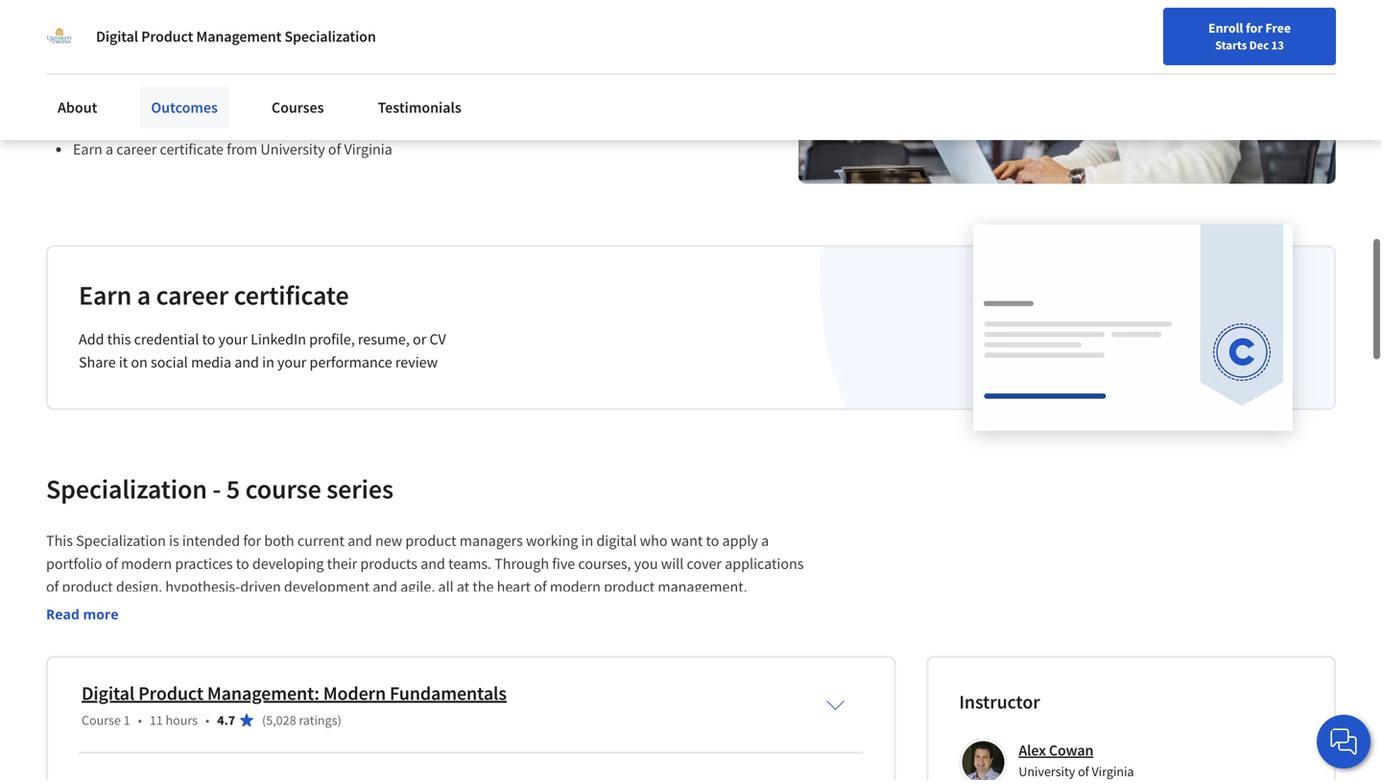 Task type: vqa. For each thing, say whether or not it's contained in the screenshot.
hypothesis-
yes



Task type: describe. For each thing, give the bounding box(es) containing it.
the
[[473, 577, 494, 597]]

chat with us image
[[1329, 727, 1359, 757]]

agile,
[[401, 577, 435, 597]]

credential
[[134, 330, 199, 349]]

working
[[526, 531, 578, 551]]

modern
[[323, 682, 386, 706]]

development
[[284, 577, 370, 597]]

and inside add this credential to your linkedin profile, resume, or cv share it on social media and in your performance review
[[234, 353, 259, 372]]

(
[[262, 712, 266, 729]]

career for earn a career certificate from university of virginia
[[116, 140, 157, 159]]

intended
[[182, 531, 240, 551]]

0 horizontal spatial product
[[62, 577, 113, 597]]

starts
[[1216, 37, 1247, 53]]

will
[[661, 554, 684, 574]]

testimonials
[[378, 98, 462, 117]]

subject
[[130, 78, 177, 97]]

digital
[[597, 531, 637, 551]]

developing
[[252, 554, 324, 574]]

profile,
[[309, 330, 355, 349]]

understanding
[[175, 109, 269, 128]]

management:
[[207, 682, 320, 706]]

through
[[495, 554, 549, 574]]

earn for earn a career certificate from university of virginia
[[73, 140, 103, 159]]

0 vertical spatial university
[[261, 140, 325, 159]]

alex cowan university of virginia
[[1019, 741, 1134, 780]]

a for earn a career certificate
[[137, 278, 151, 312]]

0 vertical spatial specialization
[[285, 27, 376, 46]]

earn a career certificate from university of virginia
[[73, 140, 392, 159]]

of up the read
[[46, 577, 59, 597]]

teams.
[[448, 554, 492, 574]]

who
[[640, 531, 668, 551]]

managers
[[460, 531, 523, 551]]

add
[[79, 330, 104, 349]]

certificate for earn a career certificate from university of virginia
[[160, 140, 224, 159]]

deep
[[139, 109, 172, 128]]

more
[[83, 605, 119, 623]]

5,028
[[266, 712, 296, 729]]

0 vertical spatial or
[[180, 78, 193, 97]]

key
[[288, 109, 310, 128]]

this
[[107, 330, 131, 349]]

it
[[119, 353, 128, 372]]

1 • from the left
[[138, 712, 142, 729]]

courses,
[[578, 554, 631, 574]]

for inside "this specialization is intended for both current and new product managers working in digital who want to apply a portfolio of modern practices to developing their products and teams. through five courses, you will cover applications of product design, hypothesis-driven development and agile, all at the heart of modern product management. read more"
[[243, 531, 261, 551]]

to inside add this credential to your linkedin profile, resume, or cv share it on social media and in your performance review
[[202, 330, 215, 349]]

projects
[[321, 78, 372, 97]]

free
[[1266, 19, 1291, 36]]

digital for digital product management: modern fundamentals
[[82, 682, 135, 706]]

all
[[438, 577, 454, 597]]

five
[[552, 554, 575, 574]]

add this credential to your linkedin profile, resume, or cv share it on social media and in your performance review
[[79, 330, 446, 372]]

university inside 'alex cowan university of virginia'
[[1019, 763, 1076, 780]]

outcomes link
[[140, 86, 229, 129]]

digital for digital product management specialization
[[96, 27, 138, 46]]

hands-
[[256, 78, 301, 97]]

concepts
[[313, 109, 370, 128]]

of inside 'alex cowan university of virginia'
[[1078, 763, 1089, 780]]

master
[[73, 78, 116, 97]]

from
[[227, 140, 257, 159]]

of right "heart"
[[534, 577, 547, 597]]

both
[[264, 531, 294, 551]]

2 horizontal spatial to
[[706, 531, 719, 551]]

instructor
[[959, 690, 1040, 714]]

read more button
[[46, 604, 119, 624]]

for inside enroll for free starts dec 13
[[1246, 19, 1263, 36]]

in inside "this specialization is intended for both current and new product managers working in digital who want to apply a portfolio of modern practices to developing their products and teams. through five courses, you will cover applications of product design, hypothesis-driven development and agile, all at the heart of modern product management. read more"
[[581, 531, 594, 551]]

apply
[[722, 531, 758, 551]]

and down products
[[373, 577, 398, 597]]

hours
[[166, 712, 198, 729]]

media
[[191, 353, 231, 372]]

social
[[151, 353, 188, 372]]

series
[[327, 472, 394, 506]]

course
[[82, 712, 121, 729]]

in inside add this credential to your linkedin profile, resume, or cv share it on social media and in your performance review
[[262, 353, 274, 372]]

earn a career certificate
[[79, 278, 349, 312]]

13
[[1272, 37, 1284, 53]]

0 horizontal spatial virginia
[[344, 140, 392, 159]]

management.
[[658, 577, 748, 597]]

hypothesis-
[[165, 577, 240, 597]]

want
[[671, 531, 703, 551]]

and up all
[[421, 554, 445, 574]]

practices
[[175, 554, 233, 574]]

heart
[[497, 577, 531, 597]]

design,
[[116, 577, 162, 597]]

show notifications image
[[1159, 24, 1182, 47]]

digital product management specialization
[[96, 27, 376, 46]]

courses link
[[260, 86, 336, 129]]

of up 'design,'
[[105, 554, 118, 574]]



Task type: locate. For each thing, give the bounding box(es) containing it.
0 horizontal spatial university
[[261, 140, 325, 159]]

0 vertical spatial modern
[[121, 554, 172, 574]]

menu item
[[1016, 19, 1139, 82]]

a up applications at right bottom
[[761, 531, 769, 551]]

their
[[327, 554, 357, 574]]

testimonials link
[[366, 86, 473, 129]]

a inside "this specialization is intended for both current and new product managers working in digital who want to apply a portfolio of modern practices to developing their products and teams. through five courses, you will cover applications of product design, hypothesis-driven development and agile, all at the heart of modern product management. read more"
[[761, 531, 769, 551]]

a
[[119, 78, 127, 97], [129, 109, 136, 128], [106, 140, 113, 159], [137, 278, 151, 312], [761, 531, 769, 551]]

dec
[[1250, 37, 1269, 53]]

specialization up projects
[[285, 27, 376, 46]]

2 vertical spatial to
[[236, 554, 249, 574]]

earn
[[73, 140, 103, 159], [79, 278, 132, 312]]

for up dec
[[1246, 19, 1263, 36]]

review
[[395, 353, 438, 372]]

1 horizontal spatial certificate
[[234, 278, 349, 312]]

outcomes
[[151, 98, 218, 117]]

1 vertical spatial in
[[581, 531, 594, 551]]

is
[[169, 531, 179, 551]]

or
[[180, 78, 193, 97], [413, 330, 427, 349]]

earn for earn a career certificate
[[79, 278, 132, 312]]

with
[[225, 78, 253, 97]]

this specialization is intended for both current and new product managers working in digital who want to apply a portfolio of modern practices to developing their products and teams. through five courses, you will cover applications of product design, hypothesis-driven development and agile, all at the heart of modern product management. read more
[[46, 531, 807, 623]]

a for master a subject or tool with hands-on projects
[[119, 78, 127, 97]]

specialization up 'design,'
[[76, 531, 166, 551]]

0 vertical spatial product
[[141, 27, 193, 46]]

on up courses
[[301, 78, 318, 97]]

1 horizontal spatial or
[[413, 330, 427, 349]]

certificate down outcomes
[[160, 140, 224, 159]]

• left 4.7
[[205, 712, 210, 729]]

or left cv
[[413, 330, 427, 349]]

for
[[1246, 19, 1263, 36], [243, 531, 261, 551]]

ratings
[[299, 712, 337, 729]]

0 vertical spatial your
[[218, 330, 248, 349]]

driven
[[240, 577, 281, 597]]

0 horizontal spatial to
[[202, 330, 215, 349]]

0 vertical spatial digital
[[96, 27, 138, 46]]

a for develop a deep understanding of key concepts
[[129, 109, 136, 128]]

applications
[[725, 554, 804, 574]]

share
[[79, 353, 116, 372]]

of
[[272, 109, 284, 128], [328, 140, 341, 159], [105, 554, 118, 574], [46, 577, 59, 597], [534, 577, 547, 597], [1078, 763, 1089, 780]]

read
[[46, 605, 80, 623]]

course
[[245, 472, 321, 506]]

• right 1
[[138, 712, 142, 729]]

0 vertical spatial in
[[262, 353, 274, 372]]

you
[[634, 554, 658, 574]]

a left deep
[[129, 109, 136, 128]]

0 horizontal spatial your
[[218, 330, 248, 349]]

or up outcomes
[[180, 78, 193, 97]]

)
[[337, 712, 342, 729]]

1 vertical spatial modern
[[550, 577, 601, 597]]

1 vertical spatial university
[[1019, 763, 1076, 780]]

1 horizontal spatial in
[[581, 531, 594, 551]]

develop a deep understanding of key concepts
[[73, 109, 370, 128]]

digital up the master
[[96, 27, 138, 46]]

certificate for earn a career certificate
[[234, 278, 349, 312]]

0 vertical spatial career
[[116, 140, 157, 159]]

1 vertical spatial your
[[277, 353, 307, 372]]

1 vertical spatial digital
[[82, 682, 135, 706]]

1 horizontal spatial for
[[1246, 19, 1263, 36]]

management
[[196, 27, 282, 46]]

university down alex cowan link
[[1019, 763, 1076, 780]]

cover
[[687, 554, 722, 574]]

your
[[218, 330, 248, 349], [277, 353, 307, 372]]

cv
[[430, 330, 446, 349]]

and left new
[[348, 531, 372, 551]]

digital
[[96, 27, 138, 46], [82, 682, 135, 706]]

0 horizontal spatial certificate
[[160, 140, 224, 159]]

0 horizontal spatial or
[[180, 78, 193, 97]]

or inside add this credential to your linkedin profile, resume, or cv share it on social media and in your performance review
[[413, 330, 427, 349]]

product right new
[[406, 531, 456, 551]]

linkedin
[[251, 330, 306, 349]]

1 horizontal spatial product
[[406, 531, 456, 551]]

2 horizontal spatial product
[[604, 577, 655, 597]]

virginia inside 'alex cowan university of virginia'
[[1092, 763, 1134, 780]]

coursera image
[[23, 16, 145, 46]]

at
[[457, 577, 470, 597]]

1 vertical spatial certificate
[[234, 278, 349, 312]]

0 vertical spatial earn
[[73, 140, 103, 159]]

of left key
[[272, 109, 284, 128]]

a up the credential
[[137, 278, 151, 312]]

your up media at the top of page
[[218, 330, 248, 349]]

1 vertical spatial on
[[131, 353, 148, 372]]

to up media at the top of page
[[202, 330, 215, 349]]

product up hours
[[138, 682, 203, 706]]

None search field
[[274, 12, 590, 50]]

modern up 'design,'
[[121, 554, 172, 574]]

develop
[[73, 109, 126, 128]]

1 vertical spatial to
[[706, 531, 719, 551]]

0 horizontal spatial on
[[131, 353, 148, 372]]

1 vertical spatial virginia
[[1092, 763, 1134, 780]]

product
[[141, 27, 193, 46], [138, 682, 203, 706]]

alex
[[1019, 741, 1046, 760]]

university down key
[[261, 140, 325, 159]]

in up courses,
[[581, 531, 594, 551]]

a for earn a career certificate from university of virginia
[[106, 140, 113, 159]]

about link
[[46, 86, 109, 129]]

career for earn a career certificate
[[156, 278, 229, 312]]

11
[[150, 712, 163, 729]]

courses
[[272, 98, 324, 117]]

specialization up is
[[46, 472, 207, 506]]

of down concepts
[[328, 140, 341, 159]]

certificate
[[160, 140, 224, 159], [234, 278, 349, 312]]

a right the master
[[119, 78, 127, 97]]

product down you
[[604, 577, 655, 597]]

0 horizontal spatial •
[[138, 712, 142, 729]]

this
[[46, 531, 73, 551]]

1 horizontal spatial •
[[205, 712, 210, 729]]

alex cowan link
[[1019, 741, 1094, 760]]

0 vertical spatial certificate
[[160, 140, 224, 159]]

earn up add
[[79, 278, 132, 312]]

master a subject or tool with hands-on projects
[[73, 78, 372, 97]]

0 horizontal spatial in
[[262, 353, 274, 372]]

specialization - 5 course series
[[46, 472, 394, 506]]

product
[[406, 531, 456, 551], [62, 577, 113, 597], [604, 577, 655, 597]]

product for management
[[141, 27, 193, 46]]

-
[[213, 472, 221, 506]]

product for management:
[[138, 682, 203, 706]]

0 horizontal spatial modern
[[121, 554, 172, 574]]

0 vertical spatial for
[[1246, 19, 1263, 36]]

2 vertical spatial specialization
[[76, 531, 166, 551]]

about
[[58, 98, 97, 117]]

0 vertical spatial to
[[202, 330, 215, 349]]

2 • from the left
[[205, 712, 210, 729]]

university of virginia image
[[46, 23, 73, 50]]

0 horizontal spatial for
[[243, 531, 261, 551]]

tool
[[196, 78, 222, 97]]

a down develop
[[106, 140, 113, 159]]

( 5,028 ratings )
[[262, 712, 342, 729]]

1 vertical spatial earn
[[79, 278, 132, 312]]

1 horizontal spatial modern
[[550, 577, 601, 597]]

1 vertical spatial specialization
[[46, 472, 207, 506]]

in
[[262, 353, 274, 372], [581, 531, 594, 551]]

product down portfolio at the bottom of the page
[[62, 577, 113, 597]]

alex cowan image
[[962, 742, 1005, 781]]

1 horizontal spatial to
[[236, 554, 249, 574]]

1 vertical spatial product
[[138, 682, 203, 706]]

1 horizontal spatial your
[[277, 353, 307, 372]]

1
[[123, 712, 130, 729]]

on inside add this credential to your linkedin profile, resume, or cv share it on social media and in your performance review
[[131, 353, 148, 372]]

resume,
[[358, 330, 410, 349]]

cowan
[[1049, 741, 1094, 760]]

1 vertical spatial career
[[156, 278, 229, 312]]

5
[[226, 472, 240, 506]]

specialization
[[285, 27, 376, 46], [46, 472, 207, 506], [76, 531, 166, 551]]

1 vertical spatial for
[[243, 531, 261, 551]]

career up the credential
[[156, 278, 229, 312]]

to up cover
[[706, 531, 719, 551]]

new
[[375, 531, 402, 551]]

specialization inside "this specialization is intended for both current and new product managers working in digital who want to apply a portfolio of modern practices to developing their products and teams. through five courses, you will cover applications of product design, hypothesis-driven development and agile, all at the heart of modern product management. read more"
[[76, 531, 166, 551]]

digital up course
[[82, 682, 135, 706]]

earn down develop
[[73, 140, 103, 159]]

products
[[360, 554, 418, 574]]

0 vertical spatial on
[[301, 78, 318, 97]]

0 vertical spatial virginia
[[344, 140, 392, 159]]

career down deep
[[116, 140, 157, 159]]

course 1 • 11 hours •
[[82, 712, 210, 729]]

virginia
[[344, 140, 392, 159], [1092, 763, 1134, 780]]

coursera career certificate image
[[973, 225, 1293, 430]]

your down linkedin
[[277, 353, 307, 372]]

fundamentals
[[390, 682, 507, 706]]

in down linkedin
[[262, 353, 274, 372]]

of down cowan
[[1078, 763, 1089, 780]]

enroll for free starts dec 13
[[1209, 19, 1291, 53]]

on right it
[[131, 353, 148, 372]]

certificate up linkedin
[[234, 278, 349, 312]]

enroll
[[1209, 19, 1244, 36]]

1 vertical spatial or
[[413, 330, 427, 349]]

modern down five
[[550, 577, 601, 597]]

and right media at the top of page
[[234, 353, 259, 372]]

virginia down cowan
[[1092, 763, 1134, 780]]

product up subject
[[141, 27, 193, 46]]

1 horizontal spatial on
[[301, 78, 318, 97]]

to up driven
[[236, 554, 249, 574]]

1 horizontal spatial university
[[1019, 763, 1076, 780]]

digital product management: modern fundamentals link
[[82, 682, 507, 706]]

1 horizontal spatial virginia
[[1092, 763, 1134, 780]]

digital product management: modern fundamentals
[[82, 682, 507, 706]]

portfolio
[[46, 554, 102, 574]]

virginia down concepts
[[344, 140, 392, 159]]

4.7
[[217, 712, 235, 729]]

for left the both
[[243, 531, 261, 551]]



